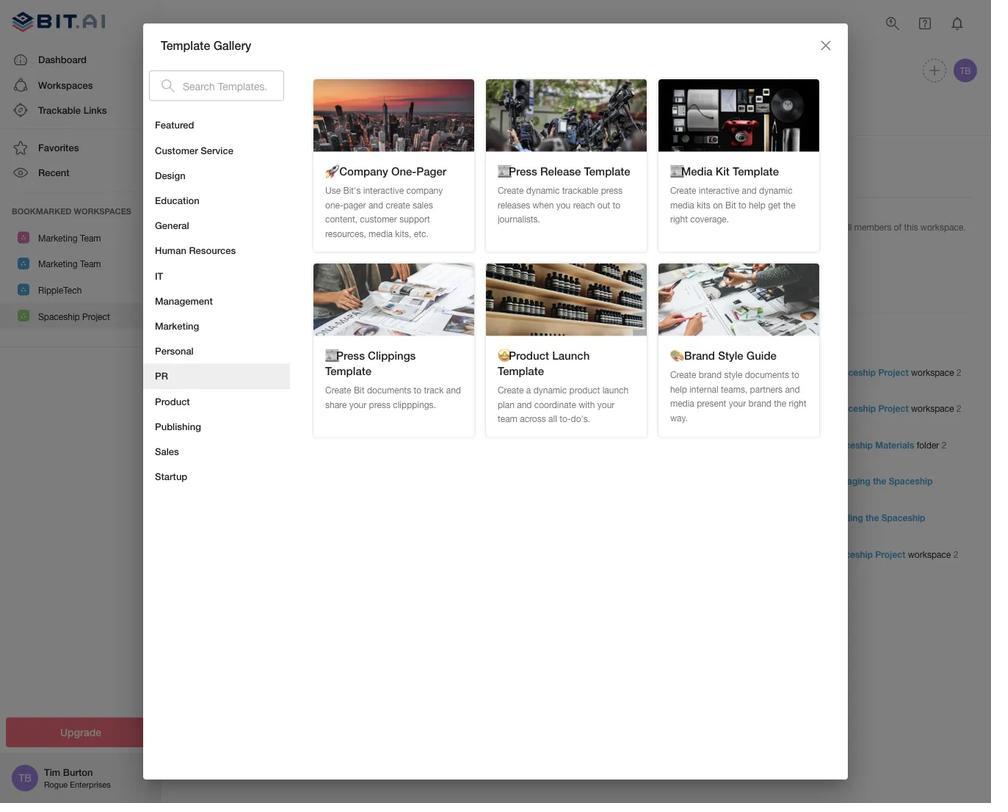 Task type: locate. For each thing, give the bounding box(es) containing it.
0 vertical spatial managing the spaceship
[[256, 311, 382, 324]]

updated for 'spaceship project' link to the middle
[[797, 404, 830, 414]]

🚀
[[325, 165, 336, 178]]

and inside use bit's interactive company one-pager and create sales content, customer support resources, media kits, etc.
[[369, 200, 384, 210]]

your down teams,
[[729, 399, 746, 409]]

1 horizontal spatial press
[[601, 185, 623, 196]]

tim burton 2 hours ago for spaceship materials
[[298, 223, 383, 232]]

marketing up rippletech
[[38, 259, 78, 269]]

0 horizontal spatial press
[[369, 400, 391, 410]]

create left new on the top right of page
[[634, 162, 665, 174]]

managing the spaceship up '📰press clippings template'
[[256, 311, 382, 324]]

tim burton 2 hours ago
[[298, 223, 383, 232], [298, 277, 383, 287], [298, 332, 383, 342]]

0 vertical spatial marketing
[[38, 233, 78, 243]]

1 tim burton 2 hours ago from the top
[[298, 223, 383, 232]]

0 vertical spatial right
[[671, 214, 688, 224]]

0 vertical spatial all
[[844, 222, 852, 232]]

0 vertical spatial materials
[[312, 202, 359, 215]]

0 horizontal spatial interactive
[[363, 185, 404, 196]]

you
[[557, 200, 571, 210]]

all inside create a dynamic product launch plan and coordinate with your team across all to-do's.
[[549, 414, 557, 424]]

and right track
[[446, 385, 461, 395]]

🎨
[[671, 349, 682, 362]]

your down "launch"
[[598, 400, 615, 410]]

2 interactive from the left
[[699, 185, 740, 196]]

0 horizontal spatial right
[[671, 214, 688, 224]]

workspaces button
[[0, 73, 162, 98]]

1 vertical spatial building
[[829, 513, 864, 523]]

0 horizontal spatial all
[[549, 414, 557, 424]]

1 marketing team from the top
[[38, 233, 101, 243]]

product
[[570, 385, 600, 395]]

team down workspaces
[[80, 233, 101, 243]]

tim
[[298, 223, 311, 232], [298, 277, 311, 287], [298, 332, 311, 342], [751, 367, 766, 377], [751, 404, 766, 414], [751, 440, 766, 450], [44, 767, 60, 778]]

1 vertical spatial media
[[369, 228, 393, 239]]

1 vertical spatial right
[[789, 399, 807, 409]]

🤩product
[[498, 349, 549, 362]]

0 vertical spatial building the spaceship
[[256, 256, 373, 270]]

management
[[155, 295, 213, 307]]

create inside create interactive and dynamic media kits on bit to help get the right coverage.
[[671, 185, 697, 196]]

to
[[613, 200, 621, 210], [739, 200, 747, 210], [792, 370, 800, 380], [414, 385, 422, 395]]

documents
[[745, 370, 790, 380], [367, 385, 411, 395]]

marketing team button down bookmarked workspaces
[[0, 224, 162, 251]]

dynamic up coordinate
[[534, 385, 567, 395]]

1 horizontal spatial building
[[829, 513, 864, 523]]

0 horizontal spatial building the spaceship
[[256, 256, 373, 270]]

tab list
[[173, 100, 980, 135]]

to down the 'pinned'
[[739, 200, 747, 210]]

🎨 brand style guide image
[[659, 264, 820, 336]]

tim inside tim burton rogue enterprises
[[44, 767, 60, 778]]

trackable links button
[[0, 98, 162, 123]]

template inside '📰press clippings template'
[[325, 364, 372, 378]]

4 2 hours ago from the top
[[751, 549, 959, 572]]

2 2 hours ago from the top
[[751, 404, 962, 426]]

burton
[[313, 223, 338, 232], [313, 277, 338, 287], [313, 332, 338, 342], [768, 367, 795, 377], [768, 404, 795, 414], [768, 440, 795, 450], [63, 767, 93, 778]]

create up share
[[325, 385, 352, 395]]

0 vertical spatial tb
[[960, 65, 971, 76]]

interactive up on
[[699, 185, 740, 196]]

2 marketing team button from the top
[[0, 251, 162, 277]]

3 2 hours ago from the top
[[751, 440, 947, 463]]

marketing team button up rippletech
[[0, 251, 162, 277]]

create for 🎨 brand style guide
[[671, 370, 697, 380]]

and up customer at top left
[[369, 200, 384, 210]]

and down a
[[517, 400, 532, 410]]

0 horizontal spatial documents
[[367, 385, 411, 395]]

3 tim burton 2 hours ago from the top
[[298, 332, 383, 342]]

0 vertical spatial bit
[[726, 200, 737, 210]]

press left clipppings.
[[369, 400, 391, 410]]

0 horizontal spatial insights
[[443, 111, 491, 124]]

1 tim burton updated spaceship project workspace from the top
[[751, 367, 955, 377]]

guide
[[747, 349, 777, 362]]

📰press for 📰press clippings template
[[325, 349, 365, 362]]

1 horizontal spatial managing the spaceship
[[829, 476, 933, 487]]

management button
[[143, 289, 290, 314]]

project inside button
[[82, 311, 110, 322]]

marketing up personal on the left of page
[[155, 320, 199, 332]]

startup
[[155, 471, 188, 482]]

all left the members
[[844, 222, 852, 232]]

for left the quick on the right
[[764, 222, 774, 232]]

1 vertical spatial press
[[369, 400, 391, 410]]

create brand style documents to help internal teams, partners and media present your brand the right way.
[[671, 370, 807, 423]]

1 vertical spatial tim burton 2 hours ago
[[298, 277, 383, 287]]

2 vertical spatial media
[[671, 399, 695, 409]]

0 horizontal spatial building
[[256, 256, 297, 270]]

rogue
[[44, 780, 68, 790]]

1 horizontal spatial building the spaceship
[[829, 513, 926, 523]]

0 vertical spatial team
[[80, 233, 101, 243]]

marketing team up rippletech
[[38, 259, 101, 269]]

create for 🤩product launch template
[[498, 385, 524, 395]]

tim burton 2 hours ago for building the spaceship
[[298, 277, 383, 287]]

pinned items
[[725, 177, 796, 191]]

to inside create bit documents to track and share your press clipppings.
[[414, 385, 422, 395]]

insights up pager in the top left of the page
[[443, 111, 491, 124]]

spaceship materials link
[[829, 440, 915, 450]]

0 horizontal spatial tb
[[18, 772, 31, 784]]

to inside the create dynamic trackable press releases when you reach out to journalists.
[[613, 200, 621, 210]]

help left get
[[749, 200, 766, 210]]

1 vertical spatial documents
[[367, 385, 411, 395]]

1 horizontal spatial brand
[[749, 399, 772, 409]]

📰media kit template image
[[659, 79, 820, 152]]

create inside create brand style documents to help internal teams, partners and media present your brand the right way.
[[671, 370, 697, 380]]

company
[[407, 185, 443, 196]]

1 horizontal spatial interactive
[[699, 185, 740, 196]]

spaceship
[[220, 62, 285, 78], [256, 202, 309, 215], [319, 256, 373, 270], [328, 311, 382, 324], [38, 311, 80, 322], [832, 367, 876, 377], [832, 404, 876, 414], [829, 440, 873, 450], [889, 476, 933, 487], [882, 513, 926, 523], [829, 549, 873, 560]]

all
[[844, 222, 852, 232], [549, 414, 557, 424]]

1 vertical spatial marketing team
[[38, 259, 101, 269]]

1 horizontal spatial right
[[789, 399, 807, 409]]

the inside create interactive and dynamic media kits on bit to help get the right coverage.
[[784, 200, 796, 210]]

1 vertical spatial spaceship project
[[38, 311, 110, 322]]

your inside create a dynamic product launch plan and coordinate with your team across all to-do's.
[[598, 400, 615, 410]]

launch
[[603, 385, 629, 395]]

0 vertical spatial documents
[[745, 370, 790, 380]]

help inside create interactive and dynamic media kits on bit to help get the right coverage.
[[749, 200, 766, 210]]

1 vertical spatial managing
[[829, 476, 871, 487]]

0 horizontal spatial spaceship project
[[38, 311, 110, 322]]

📰press clippings template
[[325, 349, 416, 378]]

1 horizontal spatial managing
[[829, 476, 871, 487]]

documents up clipppings.
[[367, 385, 411, 395]]

1 vertical spatial 📰press
[[325, 349, 365, 362]]

2 team from the top
[[80, 259, 101, 269]]

tim burton 2 hours ago up '📰press clippings template'
[[298, 332, 383, 342]]

1 vertical spatial team
[[80, 259, 101, 269]]

tim burton updated spaceship project workspace
[[751, 367, 955, 377], [751, 404, 955, 414]]

0 vertical spatial 📰press
[[498, 165, 538, 178]]

1 vertical spatial updated
[[797, 404, 830, 414]]

media left kits at the top right of the page
[[671, 200, 695, 210]]

it button
[[143, 264, 290, 289]]

managing down 'tim burton created spaceship materials folder'
[[829, 476, 871, 487]]

building down spaceship materials
[[256, 256, 297, 270]]

0 horizontal spatial materials
[[312, 202, 359, 215]]

tb button
[[952, 57, 980, 84]]

content library link
[[291, 100, 408, 135]]

one-
[[392, 165, 417, 178]]

1 horizontal spatial documents
[[745, 370, 790, 380]]

1 vertical spatial all
[[549, 414, 557, 424]]

building the spaceship link
[[829, 513, 926, 523]]

1 vertical spatial bit
[[354, 385, 365, 395]]

press
[[601, 185, 623, 196], [369, 400, 391, 410]]

library
[[354, 111, 397, 124]]

create inside create a dynamic product launch plan and coordinate with your team across all to-do's.
[[498, 385, 524, 395]]

1 vertical spatial insights
[[725, 293, 767, 307]]

materials left folder
[[876, 440, 915, 450]]

building down managing the spaceship link
[[829, 513, 864, 523]]

2 tim burton 2 hours ago from the top
[[298, 277, 383, 287]]

sales button
[[143, 439, 290, 464]]

team up rippletech button
[[80, 259, 101, 269]]

1 interactive from the left
[[363, 185, 404, 196]]

create inside the create dynamic trackable press releases when you reach out to journalists.
[[498, 185, 524, 196]]

settings link
[[526, 100, 643, 135]]

template up share
[[325, 364, 372, 378]]

📰press inside '📰press clippings template'
[[325, 349, 365, 362]]

across
[[520, 414, 546, 424]]

insights up the today
[[725, 293, 767, 307]]

0 vertical spatial brand
[[699, 370, 722, 380]]

🎨 brand style guide
[[671, 349, 777, 362]]

burton down 'one-'
[[313, 223, 338, 232]]

template right kit
[[733, 165, 779, 178]]

burton up "partners"
[[768, 367, 795, 377]]

0 horizontal spatial help
[[671, 384, 687, 394]]

tim burton 2 hours ago down 'one-'
[[298, 223, 383, 232]]

and right "partners"
[[785, 384, 800, 394]]

to right style
[[792, 370, 800, 380]]

🤩product launch template
[[498, 349, 590, 378]]

enterprises
[[70, 780, 111, 790]]

Search Templates... search field
[[183, 71, 284, 101]]

marketing for second marketing team button from the bottom of the page
[[38, 233, 78, 243]]

documents up "partners"
[[745, 370, 790, 380]]

dynamic up when
[[527, 185, 560, 196]]

brand
[[699, 370, 722, 380], [749, 399, 772, 409]]

burton up enterprises
[[63, 767, 93, 778]]

building the spaceship down resources,
[[256, 256, 373, 270]]

support
[[400, 214, 430, 224]]

1 horizontal spatial your
[[598, 400, 615, 410]]

1 horizontal spatial insights
[[725, 293, 767, 307]]

tb inside button
[[960, 65, 971, 76]]

for right access
[[831, 222, 841, 232]]

team for 1st marketing team button from the bottom of the page
[[80, 259, 101, 269]]

to up clipppings.
[[414, 385, 422, 395]]

0 horizontal spatial your
[[349, 400, 367, 410]]

2 vertical spatial tim burton 2 hours ago
[[298, 332, 383, 342]]

interactive down 🚀 company one-pager
[[363, 185, 404, 196]]

0 vertical spatial press
[[601, 185, 623, 196]]

pin items for quick access for all members of this workspace.
[[725, 222, 966, 232]]

right left coverage.
[[671, 214, 688, 224]]

updated for top 'spaceship project' link
[[797, 367, 830, 377]]

ago
[[369, 223, 383, 232], [369, 277, 383, 287], [369, 332, 383, 342], [776, 379, 791, 390], [776, 416, 791, 426], [776, 452, 791, 463], [776, 562, 791, 572]]

create inside create bit documents to track and share your press clipppings.
[[325, 385, 352, 395]]

personal button
[[143, 339, 290, 364]]

style
[[718, 349, 744, 362]]

1 horizontal spatial all
[[844, 222, 852, 232]]

pager
[[417, 165, 447, 178]]

favorite image
[[387, 309, 405, 327]]

1 2 hours ago from the top
[[751, 367, 962, 390]]

create interactive and dynamic media kits on bit to help get the right coverage.
[[671, 185, 796, 224]]

your inside create brand style documents to help internal teams, partners and media present your brand the right way.
[[729, 399, 746, 409]]

2 updated from the top
[[797, 404, 830, 414]]

0 horizontal spatial managing
[[256, 311, 306, 324]]

the inside create brand style documents to help internal teams, partners and media present your brand the right way.
[[774, 399, 787, 409]]

managing up the personal button
[[256, 311, 306, 324]]

2 horizontal spatial your
[[729, 399, 746, 409]]

updated
[[797, 367, 830, 377], [797, 404, 830, 414]]

1 horizontal spatial materials
[[876, 440, 915, 450]]

burton down resources,
[[313, 277, 338, 287]]

0 vertical spatial help
[[749, 200, 766, 210]]

1 vertical spatial tim burton updated spaceship project workspace
[[751, 404, 955, 414]]

product button
[[143, 389, 290, 414]]

managing the spaceship up building the spaceship link
[[829, 476, 933, 487]]

2
[[340, 223, 344, 232], [340, 277, 344, 287], [340, 332, 344, 342], [957, 367, 962, 377], [957, 404, 962, 414], [942, 440, 947, 450], [954, 549, 959, 560]]

right up created
[[789, 399, 807, 409]]

clippings
[[368, 349, 416, 362]]

📰media
[[671, 165, 713, 178]]

📰press left clippings
[[325, 349, 365, 362]]

dynamic
[[527, 185, 560, 196], [760, 185, 793, 196], [534, 385, 567, 395]]

managing
[[256, 311, 306, 324], [829, 476, 871, 487]]

0 vertical spatial tim burton updated spaceship project workspace
[[751, 367, 955, 377]]

📰press release template image
[[486, 79, 647, 152]]

dynamic inside create a dynamic product launch plan and coordinate with your team across all to-do's.
[[534, 385, 567, 395]]

upgrade
[[60, 727, 101, 739]]

1 horizontal spatial tb
[[960, 65, 971, 76]]

content
[[302, 111, 351, 124]]

materials
[[312, 202, 359, 215], [876, 440, 915, 450]]

📰press up the releases
[[498, 165, 538, 178]]

template down 🤩product
[[498, 364, 544, 378]]

tim burton 2 hours ago down resources,
[[298, 277, 383, 287]]

hours
[[347, 223, 367, 232], [347, 277, 367, 287], [347, 332, 367, 342], [751, 379, 773, 390], [751, 416, 773, 426], [751, 452, 773, 463], [751, 562, 773, 572]]

0 vertical spatial media
[[671, 200, 695, 210]]

created
[[797, 440, 827, 450]]

template gallery dialog
[[143, 24, 848, 804]]

help left the internal
[[671, 384, 687, 394]]

dynamic up get
[[760, 185, 793, 196]]

1 horizontal spatial for
[[831, 222, 841, 232]]

and down "📰media kit template" on the right of page
[[742, 185, 757, 196]]

1 team from the top
[[80, 233, 101, 243]]

template inside 🤩product launch template
[[498, 364, 544, 378]]

1 updated from the top
[[797, 367, 830, 377]]

0 horizontal spatial bit
[[354, 385, 365, 395]]

2 vertical spatial marketing
[[155, 320, 199, 332]]

1 vertical spatial help
[[671, 384, 687, 394]]

brand down "partners"
[[749, 399, 772, 409]]

a
[[527, 385, 531, 395]]

bit right on
[[726, 200, 737, 210]]

all left 'to-' at bottom right
[[549, 414, 557, 424]]

pager
[[344, 200, 366, 210]]

customer service button
[[143, 138, 290, 163]]

media down customer at top left
[[369, 228, 393, 239]]

team for second marketing team button from the bottom of the page
[[80, 233, 101, 243]]

1 horizontal spatial 📰press
[[498, 165, 538, 178]]

template
[[161, 38, 210, 52], [584, 165, 631, 178], [733, 165, 779, 178], [325, 364, 372, 378], [498, 364, 544, 378]]

0 horizontal spatial brand
[[699, 370, 722, 380]]

materials down use
[[312, 202, 359, 215]]

your right share
[[349, 400, 367, 410]]

🤩product launch template image
[[486, 264, 647, 336]]

0 horizontal spatial for
[[764, 222, 774, 232]]

0 horizontal spatial 📰press
[[325, 349, 365, 362]]

general button
[[143, 213, 290, 238]]

1 horizontal spatial help
[[749, 200, 766, 210]]

right inside create brand style documents to help internal teams, partners and media present your brand the right way.
[[789, 399, 807, 409]]

spaceship project down "gallery" at the top
[[220, 62, 332, 78]]

0 vertical spatial tim burton 2 hours ago
[[298, 223, 383, 232]]

sales
[[155, 446, 179, 457]]

bit down '📰press clippings template'
[[354, 385, 365, 395]]

marketing team down bookmarked workspaces
[[38, 233, 101, 243]]

teams,
[[721, 384, 748, 394]]

burton down "partners"
[[768, 404, 795, 414]]

service
[[201, 145, 234, 156]]

create up plan
[[498, 385, 524, 395]]

1 vertical spatial tb
[[18, 772, 31, 784]]

0 vertical spatial marketing team
[[38, 233, 101, 243]]

1 horizontal spatial bit
[[726, 200, 737, 210]]

media up the way.
[[671, 399, 695, 409]]

1 vertical spatial marketing
[[38, 259, 78, 269]]

create inside button
[[634, 162, 665, 174]]

to right out
[[613, 200, 621, 210]]

2 marketing team from the top
[[38, 259, 101, 269]]

create up the releases
[[498, 185, 524, 196]]

tim burton rogue enterprises
[[44, 767, 111, 790]]

trackable
[[38, 104, 81, 116]]

workspace
[[912, 367, 955, 377], [912, 404, 955, 414], [908, 549, 951, 560]]

press up out
[[601, 185, 623, 196]]

0 vertical spatial insights
[[443, 111, 491, 124]]

building the spaceship down managing the spaceship link
[[829, 513, 926, 523]]

create down 🎨
[[671, 370, 697, 380]]

press inside create bit documents to track and share your press clipppings.
[[369, 400, 391, 410]]

tab list containing content library
[[173, 100, 980, 135]]

create for 📰press clippings template
[[325, 385, 352, 395]]

brand up the internal
[[699, 370, 722, 380]]

0 vertical spatial updated
[[797, 367, 830, 377]]

template up 'trackable'
[[584, 165, 631, 178]]

spaceship project down rippletech button
[[38, 311, 110, 322]]

and inside create a dynamic product launch plan and coordinate with your team across all to-do's.
[[517, 400, 532, 410]]

0 vertical spatial workspace
[[912, 367, 955, 377]]

1 vertical spatial workspace
[[912, 404, 955, 414]]

marketing down bookmarked workspaces
[[38, 233, 78, 243]]

0 vertical spatial spaceship project
[[220, 62, 332, 78]]

create down 📰media
[[671, 185, 697, 196]]



Task type: vqa. For each thing, say whether or not it's contained in the screenshot.


Task type: describe. For each thing, give the bounding box(es) containing it.
1 vertical spatial materials
[[876, 440, 915, 450]]

1 vertical spatial building the spaceship
[[829, 513, 926, 523]]

media inside create brand style documents to help internal teams, partners and media present your brand the right way.
[[671, 399, 695, 409]]

one-
[[325, 200, 344, 210]]

marketing for 1st marketing team button from the bottom of the page
[[38, 259, 78, 269]]

with
[[579, 400, 595, 410]]

create
[[386, 200, 410, 210]]

new
[[668, 162, 689, 174]]

featured button
[[143, 113, 290, 138]]

📰press release template
[[498, 165, 631, 178]]

0 vertical spatial building
[[256, 256, 297, 270]]

kit
[[716, 165, 730, 178]]

and inside create brand style documents to help internal teams, partners and media present your brand the right way.
[[785, 384, 800, 394]]

burton inside tim burton rogue enterprises
[[63, 767, 93, 778]]

workspace.
[[921, 222, 966, 232]]

marketing button
[[143, 314, 290, 339]]

create for 📰press release template
[[498, 185, 524, 196]]

dynamic inside create interactive and dynamic media kits on bit to help get the right coverage.
[[760, 185, 793, 196]]

help inside create brand style documents to help internal teams, partners and media present your brand the right way.
[[671, 384, 687, 394]]

personal
[[155, 346, 194, 357]]

create bit documents to track and share your press clipppings.
[[325, 385, 461, 410]]

favorite image
[[364, 199, 382, 217]]

startup button
[[143, 464, 290, 490]]

items
[[740, 222, 761, 232]]

workspaces
[[38, 79, 93, 91]]

folder
[[917, 440, 940, 450]]

kits
[[697, 200, 711, 210]]

brand
[[685, 349, 715, 362]]

kits,
[[395, 228, 412, 239]]

to-
[[560, 414, 571, 424]]

release
[[541, 165, 581, 178]]

create dynamic trackable press releases when you reach out to journalists.
[[498, 185, 623, 224]]

dashboard
[[38, 54, 87, 65]]

2 tim burton updated spaceship project workspace from the top
[[751, 404, 955, 414]]

resources,
[[325, 228, 366, 239]]

partners
[[750, 384, 783, 394]]

trackable
[[562, 185, 599, 196]]

internal
[[690, 384, 719, 394]]

1 vertical spatial brand
[[749, 399, 772, 409]]

right inside create interactive and dynamic media kits on bit to help get the right coverage.
[[671, 214, 688, 224]]

on
[[713, 200, 723, 210]]

style
[[725, 370, 743, 380]]

interactive inside use bit's interactive company one-pager and create sales content, customer support resources, media kits, etc.
[[363, 185, 404, 196]]

design
[[155, 170, 186, 181]]

create for 📰media kit template
[[671, 185, 697, 196]]

customer service
[[155, 145, 234, 156]]

bookmarked
[[12, 206, 72, 216]]

interactive inside create interactive and dynamic media kits on bit to help get the right coverage.
[[699, 185, 740, 196]]

way.
[[671, 413, 688, 423]]

0 vertical spatial spaceship project link
[[832, 367, 909, 377]]

create a dynamic product launch plan and coordinate with your team across all to-do's.
[[498, 385, 629, 424]]

🚀 company one-pager image
[[314, 79, 474, 152]]

upgrade button
[[6, 718, 156, 748]]

releases
[[498, 200, 530, 210]]

0 vertical spatial managing
[[256, 311, 306, 324]]

customer
[[360, 214, 397, 224]]

template for 🤩product launch template
[[498, 364, 544, 378]]

your inside create bit documents to track and share your press clipppings.
[[349, 400, 367, 410]]

dashboard button
[[0, 47, 162, 73]]

template for 📰media kit template
[[733, 165, 779, 178]]

template left "gallery" at the top
[[161, 38, 210, 52]]

spaceship project button
[[0, 303, 162, 329]]

tim burton created spaceship materials folder
[[751, 440, 940, 450]]

design button
[[143, 163, 290, 188]]

education
[[155, 195, 200, 206]]

recent button
[[0, 160, 162, 186]]

template for 📰press release template
[[584, 165, 631, 178]]

featured
[[155, 119, 194, 131]]

1 marketing team button from the top
[[0, 224, 162, 251]]

template gallery
[[161, 38, 251, 52]]

1 for from the left
[[764, 222, 774, 232]]

get
[[769, 200, 781, 210]]

📰media kit template
[[671, 165, 779, 178]]

marketing team for 1st marketing team button from the bottom of the page
[[38, 259, 101, 269]]

and inside create interactive and dynamic media kits on bit to help get the right coverage.
[[742, 185, 757, 196]]

clipppings.
[[393, 400, 436, 410]]

product
[[155, 396, 190, 407]]

marketing team for second marketing team button from the bottom of the page
[[38, 233, 101, 243]]

coordinate
[[535, 400, 577, 410]]

tim burton 2 hours ago for managing the spaceship
[[298, 332, 383, 342]]

dynamic inside the create dynamic trackable press releases when you reach out to journalists.
[[527, 185, 560, 196]]

burton up '📰press clippings template'
[[313, 332, 338, 342]]

etc.
[[414, 228, 429, 239]]

publishing
[[155, 421, 201, 432]]

burton left created
[[768, 440, 795, 450]]

of
[[894, 222, 902, 232]]

plan
[[498, 400, 515, 410]]

marketing inside button
[[155, 320, 199, 332]]

and inside create bit documents to track and share your press clipppings.
[[446, 385, 461, 395]]

template for 📰press clippings template
[[325, 364, 372, 378]]

pr
[[155, 371, 168, 382]]

sales
[[413, 200, 433, 210]]

bit inside create interactive and dynamic media kits on bit to help get the right coverage.
[[726, 200, 737, 210]]

1 horizontal spatial spaceship project
[[220, 62, 332, 78]]

spaceship project inside button
[[38, 311, 110, 322]]

press inside the create dynamic trackable press releases when you reach out to journalists.
[[601, 185, 623, 196]]

human resources button
[[143, 238, 290, 264]]

remove bookmark image
[[340, 62, 358, 79]]

managing the spaceship link
[[829, 476, 933, 487]]

to inside create interactive and dynamic media kits on bit to help get the right coverage.
[[739, 200, 747, 210]]

links
[[83, 104, 107, 116]]

1 vertical spatial spaceship project link
[[832, 404, 909, 414]]

media inside create interactive and dynamic media kits on bit to help get the right coverage.
[[671, 200, 695, 210]]

members
[[855, 222, 892, 232]]

journalists.
[[498, 214, 541, 224]]

📰press for 📰press release template
[[498, 165, 538, 178]]

settings
[[560, 111, 610, 124]]

documents inside create brand style documents to help internal teams, partners and media present your brand the right way.
[[745, 370, 790, 380]]

0 horizontal spatial managing the spaceship
[[256, 311, 382, 324]]

2 vertical spatial workspace
[[908, 549, 951, 560]]

bit inside create bit documents to track and share your press clipppings.
[[354, 385, 365, 395]]

track
[[424, 385, 444, 395]]

rippletech button
[[0, 277, 162, 303]]

spaceship inside button
[[38, 311, 80, 322]]

2 vertical spatial spaceship project link
[[829, 549, 906, 560]]

items
[[766, 177, 796, 191]]

media inside use bit's interactive company one-pager and create sales content, customer support resources, media kits, etc.
[[369, 228, 393, 239]]

customer
[[155, 145, 198, 156]]

🚀 company one-pager
[[325, 165, 447, 178]]

2 for from the left
[[831, 222, 841, 232]]

📰press clippings template image
[[314, 264, 474, 336]]

access
[[800, 222, 828, 232]]

human resources
[[155, 245, 236, 256]]

publishing button
[[143, 414, 290, 439]]

to inside create brand style documents to help internal teams, partners and media present your brand the right way.
[[792, 370, 800, 380]]

rippletech
[[38, 285, 82, 295]]

remove favorite image
[[378, 254, 396, 272]]

documents inside create bit documents to track and share your press clipppings.
[[367, 385, 411, 395]]

favorites
[[38, 142, 79, 153]]

recent
[[38, 167, 70, 178]]

1 vertical spatial managing the spaceship
[[829, 476, 933, 487]]



